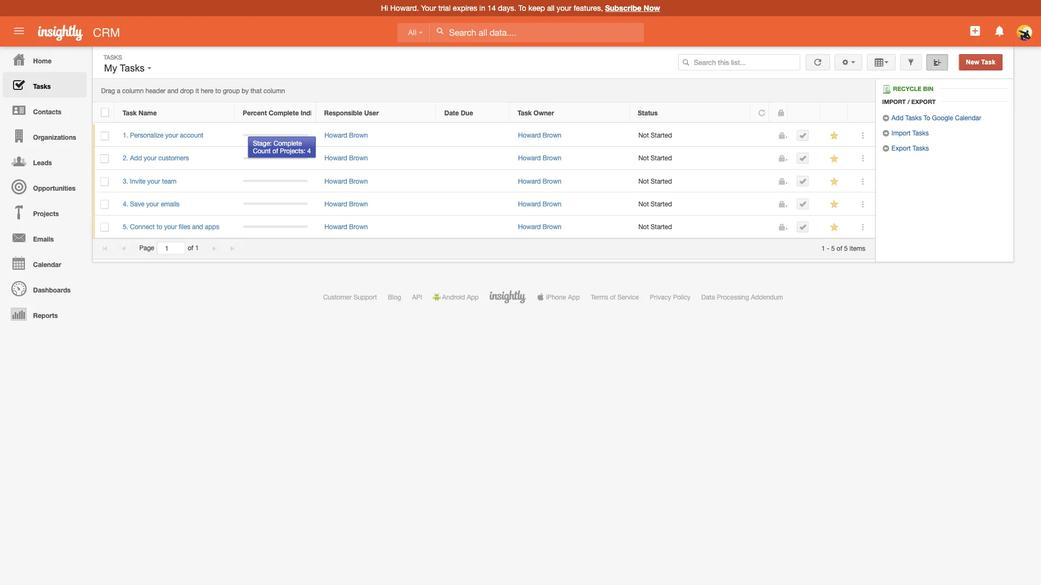 Task type: describe. For each thing, give the bounding box(es) containing it.
all
[[547, 4, 555, 12]]

export tasks
[[890, 144, 930, 152]]

home link
[[3, 47, 87, 72]]

account
[[180, 132, 204, 139]]

refresh list image
[[813, 59, 823, 66]]

private task image for 1. personalize your account
[[778, 132, 786, 140]]

1 vertical spatial calendar
[[33, 261, 61, 269]]

0 horizontal spatial export
[[892, 144, 911, 152]]

in
[[480, 4, 486, 12]]

date due
[[445, 109, 473, 117]]

privacy policy link
[[650, 294, 691, 301]]

save
[[130, 200, 145, 208]]

1. personalize your account
[[123, 132, 204, 139]]

iphone
[[546, 294, 566, 301]]

2 horizontal spatial task
[[982, 59, 996, 66]]

reports link
[[3, 302, 87, 327]]

mark this task complete image for 5. connect to your files and apps
[[799, 223, 807, 231]]

terms of service link
[[591, 294, 639, 301]]

projects
[[33, 210, 59, 218]]

trial
[[439, 4, 451, 12]]

started for 2. add your customers
[[651, 154, 672, 162]]

data
[[702, 294, 715, 301]]

subscribe
[[605, 4, 642, 12]]

of right 1 field
[[188, 245, 193, 252]]

hi
[[381, 4, 388, 12]]

team
[[162, 177, 177, 185]]

not for 2. add your customers
[[639, 154, 649, 162]]

row containing 1. personalize your account
[[93, 124, 876, 147]]

android
[[442, 294, 465, 301]]

leads link
[[3, 149, 87, 174]]

not started for 5. connect to your files and apps
[[639, 223, 672, 231]]

5. connect to your files and apps
[[123, 223, 219, 231]]

not started for 2. add your customers
[[639, 154, 672, 162]]

of 1
[[188, 245, 199, 252]]

of inside stage: complete count of projects: 4
[[273, 147, 278, 155]]

tasks for add tasks to google calendar
[[906, 114, 922, 122]]

organizations link
[[3, 123, 87, 149]]

add tasks to google calendar link
[[883, 114, 982, 122]]

recycle bin
[[894, 85, 934, 92]]

contacts
[[33, 108, 61, 116]]

1 horizontal spatial calendar
[[956, 114, 982, 122]]

mark this task complete image for 2. add your customers
[[799, 155, 807, 162]]

policy
[[673, 294, 691, 301]]

name
[[139, 109, 157, 117]]

calendar link
[[3, 251, 87, 276]]

emails link
[[3, 225, 87, 251]]

due
[[461, 109, 473, 117]]

0 vertical spatial to
[[519, 4, 527, 12]]

apps
[[205, 223, 219, 231]]

import for import tasks
[[892, 129, 911, 137]]

5.
[[123, 223, 128, 231]]

circle arrow right image
[[883, 114, 890, 122]]

owner
[[534, 109, 554, 117]]

private task image for 3. invite your team
[[778, 178, 786, 185]]

terms of service
[[591, 294, 639, 301]]

new
[[967, 59, 980, 66]]

my tasks button
[[101, 60, 154, 76]]

by
[[242, 87, 249, 95]]

not started for 4. save your emails
[[639, 200, 672, 208]]

date
[[445, 109, 459, 117]]

drag
[[101, 87, 115, 95]]

your left files
[[164, 223, 177, 231]]

new task link
[[960, 54, 1003, 71]]

not started cell for 3. invite your team
[[630, 170, 751, 193]]

bin
[[924, 85, 934, 92]]

not started cell for 1. personalize your account
[[630, 124, 751, 147]]

your for account
[[165, 132, 178, 139]]

crm
[[93, 25, 120, 39]]

opportunities link
[[3, 174, 87, 200]]

1 column from the left
[[122, 87, 144, 95]]

2 press ctrl + space to group column header from the left
[[821, 103, 848, 123]]

dashboards
[[33, 286, 71, 294]]

1 field
[[158, 243, 185, 254]]

your for team
[[147, 177, 160, 185]]

not for 5. connect to your files and apps
[[639, 223, 649, 231]]

mark this task complete image for 4. save your emails
[[799, 201, 807, 208]]

navigation containing home
[[0, 47, 87, 327]]

0 vertical spatial export
[[912, 98, 936, 105]]

your for emails
[[146, 200, 159, 208]]

/
[[908, 98, 910, 105]]

items
[[850, 245, 866, 252]]

tasks link
[[3, 72, 87, 98]]

following image for 3. invite your team
[[830, 177, 840, 187]]

blog link
[[388, 294, 401, 301]]

task owner
[[518, 109, 554, 117]]

complete for stage:
[[274, 139, 302, 147]]

tasks for my tasks
[[120, 63, 145, 74]]

data processing addendum
[[702, 294, 783, 301]]

not for 4. save your emails
[[639, 200, 649, 208]]

task name
[[123, 109, 157, 117]]

repeating task image
[[758, 109, 766, 117]]

terms
[[591, 294, 609, 301]]

circle arrow left image
[[883, 145, 890, 152]]

1 horizontal spatial add
[[892, 114, 904, 122]]

1 - 5 of 5 items
[[822, 245, 866, 252]]

following image for 5. connect to your files and apps
[[830, 222, 840, 233]]

days.
[[498, 4, 517, 12]]

app for android app
[[467, 294, 479, 301]]

4
[[307, 147, 311, 155]]

2. add your customers link
[[123, 154, 194, 162]]

1.
[[123, 132, 128, 139]]

page
[[139, 245, 154, 252]]

notifications image
[[994, 24, 1007, 37]]

group
[[223, 87, 240, 95]]



Task type: vqa. For each thing, say whether or not it's contained in the screenshot.
Facility inside M Row
no



Task type: locate. For each thing, give the bounding box(es) containing it.
1 horizontal spatial export
[[912, 98, 936, 105]]

cell
[[235, 124, 316, 147], [437, 124, 510, 147], [751, 124, 770, 147], [789, 124, 821, 147], [437, 147, 510, 170], [751, 147, 770, 170], [789, 147, 821, 170], [235, 170, 316, 193], [437, 170, 510, 193], [751, 170, 770, 193], [789, 170, 821, 193], [235, 193, 316, 216], [437, 193, 510, 216], [751, 193, 770, 216], [789, 193, 821, 216], [235, 216, 316, 239], [437, 216, 510, 239], [751, 216, 770, 239], [789, 216, 821, 239]]

1 vertical spatial export
[[892, 144, 911, 152]]

private task image
[[777, 109, 785, 117], [778, 155, 786, 163], [778, 201, 786, 208]]

1 horizontal spatial 1
[[822, 245, 826, 252]]

1 horizontal spatial app
[[568, 294, 580, 301]]

0 vertical spatial calendar
[[956, 114, 982, 122]]

started for 1. personalize your account
[[651, 132, 672, 139]]

0 vertical spatial import
[[883, 98, 906, 105]]

all
[[408, 28, 417, 37]]

to inside row
[[157, 223, 162, 231]]

0 vertical spatial mark this task complete image
[[799, 178, 807, 185]]

5. connect to your files and apps link
[[123, 223, 225, 231]]

0 vertical spatial to
[[215, 87, 221, 95]]

app right "android"
[[467, 294, 479, 301]]

responsible
[[324, 109, 363, 117]]

private task image for customers
[[778, 155, 786, 163]]

my
[[104, 63, 117, 74]]

None checkbox
[[101, 155, 109, 163]]

stage:
[[253, 139, 272, 147]]

1 vertical spatial complete
[[274, 139, 302, 147]]

organizations
[[33, 133, 76, 141]]

3 private task image from the top
[[778, 224, 786, 231]]

2 not started from the top
[[639, 154, 672, 162]]

started for 3. invite your team
[[651, 177, 672, 185]]

show list view filters image
[[908, 59, 915, 66]]

customers
[[158, 154, 189, 162]]

not started cell for 5. connect to your files and apps
[[630, 216, 751, 239]]

1 vertical spatial following image
[[830, 177, 840, 187]]

and inside row
[[192, 223, 203, 231]]

import inside "link"
[[892, 129, 911, 137]]

iphone app link
[[537, 294, 580, 301]]

task for task name
[[123, 109, 137, 117]]

1 5 from the left
[[832, 245, 835, 252]]

1 row from the top
[[93, 103, 875, 123]]

None checkbox
[[101, 108, 109, 117], [101, 132, 109, 140], [101, 178, 109, 186], [101, 200, 109, 209], [101, 223, 109, 232], [101, 108, 109, 117], [101, 132, 109, 140], [101, 178, 109, 186], [101, 200, 109, 209], [101, 223, 109, 232]]

0 vertical spatial mark this task complete image
[[799, 132, 807, 139]]

tasks inside button
[[120, 63, 145, 74]]

add right circle arrow right icon
[[892, 114, 904, 122]]

1 app from the left
[[467, 294, 479, 301]]

to
[[519, 4, 527, 12], [924, 114, 931, 122]]

all link
[[397, 23, 430, 43]]

3. invite your team link
[[123, 177, 182, 185]]

export down bin on the right of the page
[[912, 98, 936, 105]]

Search this list... text field
[[679, 54, 801, 71]]

customer
[[323, 294, 352, 301]]

2 vertical spatial private task image
[[778, 201, 786, 208]]

leads
[[33, 159, 52, 167]]

your up the 3. invite your team
[[144, 154, 157, 162]]

tasks inside "link"
[[913, 129, 929, 137]]

tasks for export tasks
[[913, 144, 930, 152]]

2 started from the top
[[651, 154, 672, 162]]

import left /
[[883, 98, 906, 105]]

mark this task complete image for 1. personalize your account
[[799, 132, 807, 139]]

row containing 5. connect to your files and apps
[[93, 216, 876, 239]]

1 mark this task complete image from the top
[[799, 178, 807, 185]]

to
[[215, 87, 221, 95], [157, 223, 162, 231]]

calendar
[[956, 114, 982, 122], [33, 261, 61, 269]]

3. invite your team
[[123, 177, 177, 185]]

emails
[[33, 235, 54, 243]]

of up 0% complete image at the top of page
[[273, 147, 278, 155]]

1 vertical spatial private task image
[[778, 178, 786, 185]]

not started cell
[[630, 124, 751, 147], [630, 147, 751, 170], [630, 170, 751, 193], [630, 193, 751, 216], [630, 216, 751, 239]]

0 horizontal spatial add
[[130, 154, 142, 162]]

6 row from the top
[[93, 216, 876, 239]]

2 following image from the top
[[830, 199, 840, 210]]

add right "2."
[[130, 154, 142, 162]]

white image
[[436, 27, 444, 35]]

0 vertical spatial private task image
[[778, 132, 786, 140]]

0 horizontal spatial to
[[519, 4, 527, 12]]

projects:
[[280, 147, 306, 155]]

2 not from the top
[[639, 154, 649, 162]]

1 vertical spatial and
[[192, 223, 203, 231]]

press ctrl + space to group column header left circle arrow right icon
[[848, 103, 875, 123]]

tasks for import tasks
[[913, 129, 929, 137]]

complete inside stage: complete count of projects: 4
[[274, 139, 302, 147]]

1 started from the top
[[651, 132, 672, 139]]

2 row from the top
[[93, 124, 876, 147]]

privacy
[[650, 294, 672, 301]]

private task image for emails
[[778, 201, 786, 208]]

1 horizontal spatial and
[[192, 223, 203, 231]]

5 not from the top
[[639, 223, 649, 231]]

1 horizontal spatial to
[[924, 114, 931, 122]]

0 horizontal spatial calendar
[[33, 261, 61, 269]]

of right terms
[[610, 294, 616, 301]]

complete
[[269, 109, 299, 117], [274, 139, 302, 147]]

task left owner
[[518, 109, 532, 117]]

indicator
[[301, 109, 329, 117]]

task right new
[[982, 59, 996, 66]]

1 vertical spatial import
[[892, 129, 911, 137]]

1 mark this task complete image from the top
[[799, 132, 807, 139]]

1 vertical spatial following image
[[830, 199, 840, 210]]

a
[[117, 87, 120, 95]]

row group
[[93, 124, 876, 239]]

private task image for 5. connect to your files and apps
[[778, 224, 786, 231]]

3 press ctrl + space to group column header from the left
[[848, 103, 875, 123]]

column right that on the top of the page
[[264, 87, 285, 95]]

1 horizontal spatial 5
[[845, 245, 848, 252]]

mark this task complete image for 3. invite your team
[[799, 178, 807, 185]]

1 press ctrl + space to group column header from the left
[[788, 103, 821, 123]]

following image for 4. save your emails
[[830, 199, 840, 210]]

1 vertical spatial private task image
[[778, 155, 786, 163]]

3 not started from the top
[[639, 177, 672, 185]]

to left the keep in the right of the page
[[519, 4, 527, 12]]

recycle bin link
[[883, 85, 939, 94]]

1 horizontal spatial task
[[518, 109, 532, 117]]

row group containing 1. personalize your account
[[93, 124, 876, 239]]

iphone app
[[546, 294, 580, 301]]

personalize
[[130, 132, 164, 139]]

0 vertical spatial and
[[167, 87, 178, 95]]

header
[[146, 87, 166, 95]]

following image for 2. add your customers
[[830, 154, 840, 164]]

of right - at the right
[[837, 245, 843, 252]]

your for customers
[[144, 154, 157, 162]]

press ctrl + space to group column header right repeating task image
[[788, 103, 821, 123]]

following image for 1. personalize your account
[[830, 131, 840, 141]]

mark this task complete image
[[799, 132, 807, 139], [799, 155, 807, 162], [799, 201, 807, 208]]

contacts link
[[3, 98, 87, 123]]

hi howard. your trial expires in 14 days. to keep all your features, subscribe now
[[381, 4, 660, 12]]

1 not started from the top
[[639, 132, 672, 139]]

1 1 from the left
[[195, 245, 199, 252]]

import tasks
[[890, 129, 929, 137]]

row containing 2. add your customers
[[93, 147, 876, 170]]

1 not from the top
[[639, 132, 649, 139]]

import tasks link
[[883, 129, 929, 137]]

stage: complete count of projects: 4
[[253, 139, 311, 155]]

show sidebar image
[[934, 59, 942, 66]]

1. personalize your account link
[[123, 132, 209, 139]]

new task
[[967, 59, 996, 66]]

1 horizontal spatial column
[[264, 87, 285, 95]]

complete for percent
[[269, 109, 299, 117]]

0 vertical spatial following image
[[830, 154, 840, 164]]

brown
[[349, 132, 368, 139], [543, 132, 562, 139], [349, 154, 368, 162], [543, 154, 562, 162], [349, 177, 368, 185], [543, 177, 562, 185], [349, 200, 368, 208], [543, 200, 562, 208], [349, 223, 368, 231], [543, 223, 562, 231]]

recycle
[[894, 85, 922, 92]]

tasks up import tasks
[[906, 114, 922, 122]]

0 horizontal spatial to
[[157, 223, 162, 231]]

3 following image from the top
[[830, 222, 840, 233]]

navigation
[[0, 47, 87, 327]]

4 not from the top
[[639, 200, 649, 208]]

1 vertical spatial mark this task complete image
[[799, 155, 807, 162]]

keep
[[529, 4, 545, 12]]

0% complete image
[[243, 157, 308, 159]]

3 row from the top
[[93, 147, 876, 170]]

not started for 3. invite your team
[[639, 177, 672, 185]]

tasks up the my
[[104, 54, 122, 61]]

import right circle arrow right image
[[892, 129, 911, 137]]

subscribe now link
[[605, 4, 660, 12]]

1 vertical spatial add
[[130, 154, 142, 162]]

0 vertical spatial private task image
[[777, 109, 785, 117]]

that
[[251, 87, 262, 95]]

complete up projects:
[[274, 139, 302, 147]]

1 vertical spatial to
[[157, 223, 162, 231]]

2 1 from the left
[[822, 245, 826, 252]]

1 vertical spatial mark this task complete image
[[799, 223, 807, 231]]

3 mark this task complete image from the top
[[799, 201, 807, 208]]

2 following image from the top
[[830, 177, 840, 187]]

not started cell for 2. add your customers
[[630, 147, 751, 170]]

google
[[933, 114, 954, 122]]

to right connect
[[157, 223, 162, 231]]

2 column from the left
[[264, 87, 285, 95]]

5 left items
[[845, 245, 848, 252]]

1 vertical spatial to
[[924, 114, 931, 122]]

not started cell for 4. save your emails
[[630, 193, 751, 216]]

expires
[[453, 4, 478, 12]]

5 not started cell from the top
[[630, 216, 751, 239]]

row containing 3. invite your team
[[93, 170, 876, 193]]

drag a column header and drop it here to group by that column
[[101, 87, 285, 95]]

14
[[488, 4, 496, 12]]

tasks up contacts link
[[33, 82, 51, 90]]

android app link
[[433, 294, 479, 301]]

privacy policy
[[650, 294, 691, 301]]

app for iphone app
[[568, 294, 580, 301]]

2 vertical spatial following image
[[830, 222, 840, 233]]

1 left - at the right
[[822, 245, 826, 252]]

calendar right google
[[956, 114, 982, 122]]

percent complete indicator responsible user
[[243, 109, 379, 117]]

circle arrow right image
[[883, 130, 890, 137]]

2 private task image from the top
[[778, 178, 786, 185]]

opportunities
[[33, 184, 76, 192]]

customer support link
[[323, 294, 377, 301]]

my tasks
[[104, 63, 147, 74]]

started
[[651, 132, 672, 139], [651, 154, 672, 162], [651, 177, 672, 185], [651, 200, 672, 208], [651, 223, 672, 231]]

app right iphone
[[568, 294, 580, 301]]

your
[[421, 4, 436, 12]]

count
[[253, 147, 271, 155]]

add tasks to google calendar
[[890, 114, 982, 122]]

Search all data.... text field
[[430, 23, 644, 42]]

5 right - at the right
[[832, 245, 835, 252]]

not started for 1. personalize your account
[[639, 132, 672, 139]]

started for 5. connect to your files and apps
[[651, 223, 672, 231]]

4. save your emails link
[[123, 200, 185, 208]]

complete right percent
[[269, 109, 299, 117]]

0 horizontal spatial 5
[[832, 245, 835, 252]]

0 horizontal spatial and
[[167, 87, 178, 95]]

2 mark this task complete image from the top
[[799, 155, 807, 162]]

2 5 from the left
[[845, 245, 848, 252]]

following image
[[830, 131, 840, 141], [830, 199, 840, 210], [830, 222, 840, 233]]

tasks down import tasks
[[913, 144, 930, 152]]

press ctrl + space to group column header down "cog" 'image'
[[821, 103, 848, 123]]

your left team
[[147, 177, 160, 185]]

not
[[639, 132, 649, 139], [639, 154, 649, 162], [639, 177, 649, 185], [639, 200, 649, 208], [639, 223, 649, 231]]

4 started from the top
[[651, 200, 672, 208]]

2 vertical spatial mark this task complete image
[[799, 201, 807, 208]]

0 horizontal spatial column
[[122, 87, 144, 95]]

drop
[[180, 87, 194, 95]]

started for 4. save your emails
[[651, 200, 672, 208]]

task
[[982, 59, 996, 66], [123, 109, 137, 117], [518, 109, 532, 117]]

1 horizontal spatial to
[[215, 87, 221, 95]]

android app
[[442, 294, 479, 301]]

1 following image from the top
[[830, 154, 840, 164]]

2 app from the left
[[568, 294, 580, 301]]

2 vertical spatial private task image
[[778, 224, 786, 231]]

percent
[[243, 109, 267, 117]]

mark this task complete image
[[799, 178, 807, 185], [799, 223, 807, 231]]

cog image
[[842, 59, 850, 66]]

2 mark this task complete image from the top
[[799, 223, 807, 231]]

calendar up dashboards link
[[33, 261, 61, 269]]

import for import / export
[[883, 98, 906, 105]]

row
[[93, 103, 875, 123], [93, 124, 876, 147], [93, 147, 876, 170], [93, 170, 876, 193], [93, 193, 876, 216], [93, 216, 876, 239]]

4 not started from the top
[[639, 200, 672, 208]]

your right all
[[557, 4, 572, 12]]

3 not from the top
[[639, 177, 649, 185]]

now
[[644, 4, 660, 12]]

connect
[[130, 223, 155, 231]]

and right files
[[192, 223, 203, 231]]

app
[[467, 294, 479, 301], [568, 294, 580, 301]]

import / export
[[883, 98, 936, 105]]

column right a
[[122, 87, 144, 95]]

1 private task image from the top
[[778, 132, 786, 140]]

0 horizontal spatial app
[[467, 294, 479, 301]]

1 following image from the top
[[830, 131, 840, 141]]

1 right 1 field
[[195, 245, 199, 252]]

row containing task name
[[93, 103, 875, 123]]

following image
[[830, 154, 840, 164], [830, 177, 840, 187]]

howard brown
[[325, 132, 368, 139], [518, 132, 562, 139], [325, 154, 368, 162], [518, 154, 562, 162], [325, 177, 368, 185], [518, 177, 562, 185], [325, 200, 368, 208], [518, 200, 562, 208], [325, 223, 368, 231], [518, 223, 562, 231]]

1 not started cell from the top
[[630, 124, 751, 147]]

task left name
[[123, 109, 137, 117]]

2 not started cell from the top
[[630, 147, 751, 170]]

press ctrl + space to group column header
[[788, 103, 821, 123], [821, 103, 848, 123], [848, 103, 875, 123]]

invite
[[130, 177, 146, 185]]

your right save
[[146, 200, 159, 208]]

private task image
[[778, 132, 786, 140], [778, 178, 786, 185], [778, 224, 786, 231]]

5 started from the top
[[651, 223, 672, 231]]

5 row from the top
[[93, 193, 876, 216]]

0 horizontal spatial 1
[[195, 245, 199, 252]]

3 not started cell from the top
[[630, 170, 751, 193]]

to right here at left
[[215, 87, 221, 95]]

search image
[[682, 59, 690, 66]]

to left google
[[924, 114, 931, 122]]

howard.
[[391, 4, 419, 12]]

of
[[273, 147, 278, 155], [188, 245, 193, 252], [837, 245, 843, 252], [610, 294, 616, 301]]

row containing 4. save your emails
[[93, 193, 876, 216]]

and left drop
[[167, 87, 178, 95]]

0 vertical spatial following image
[[830, 131, 840, 141]]

task for task owner
[[518, 109, 532, 117]]

your left account
[[165, 132, 178, 139]]

addendum
[[751, 294, 783, 301]]

reports
[[33, 312, 58, 320]]

3.
[[123, 177, 128, 185]]

data processing addendum link
[[702, 294, 783, 301]]

export right circle arrow left image
[[892, 144, 911, 152]]

5 not started from the top
[[639, 223, 672, 231]]

api link
[[412, 294, 422, 301]]

tasks down 'add tasks to google calendar' link on the right top
[[913, 129, 929, 137]]

3 started from the top
[[651, 177, 672, 185]]

and
[[167, 87, 178, 95], [192, 223, 203, 231]]

0 vertical spatial complete
[[269, 109, 299, 117]]

4 not started cell from the top
[[630, 193, 751, 216]]

tasks right the my
[[120, 63, 145, 74]]

0 horizontal spatial task
[[123, 109, 137, 117]]

support
[[354, 294, 377, 301]]

-
[[827, 245, 830, 252]]

not for 1. personalize your account
[[639, 132, 649, 139]]

4 row from the top
[[93, 170, 876, 193]]

not for 3. invite your team
[[639, 177, 649, 185]]

tasks
[[104, 54, 122, 61], [120, 63, 145, 74], [33, 82, 51, 90], [906, 114, 922, 122], [913, 129, 929, 137], [913, 144, 930, 152]]

0 vertical spatial add
[[892, 114, 904, 122]]



